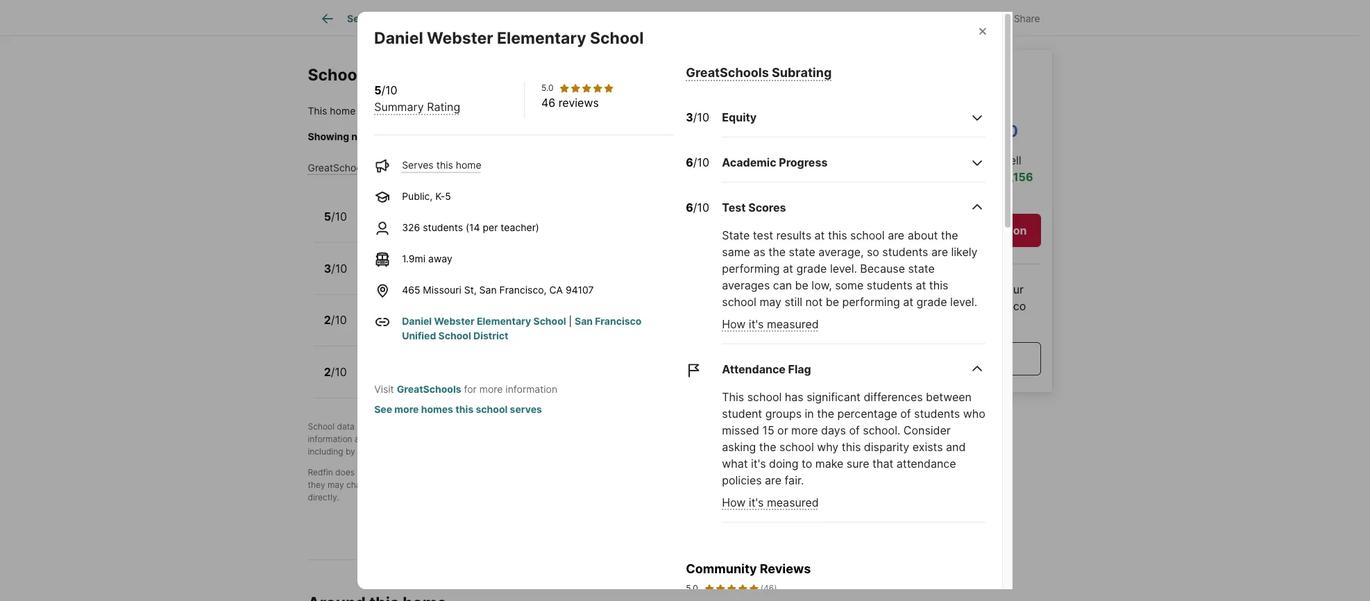 Task type: locate. For each thing, give the bounding box(es) containing it.
redfin up they
[[308, 467, 333, 478]]

0 vertical spatial by
[[403, 421, 412, 432]]

missed
[[722, 423, 760, 437]]

1 vertical spatial rating 5.0 out of 5 element
[[704, 583, 760, 595]]

is for within
[[358, 105, 366, 116]]

1.0mi
[[512, 323, 535, 335], [512, 374, 535, 386]]

1 nearby from the top
[[435, 323, 468, 335]]

daniel webster elementary school link
[[402, 315, 566, 327]]

0 vertical spatial about
[[908, 228, 938, 242]]

0 vertical spatial 5.0
[[542, 83, 554, 93]]

district inside guaranteed to be accurate. to verify school enrollment eligibility, contact the school district directly.
[[758, 480, 785, 490]]

it's down averages
[[749, 317, 764, 331]]

save
[[969, 170, 994, 184]]

school right check
[[510, 130, 540, 142]]

summary rating link
[[374, 100, 461, 114]]

or right "endorse"
[[407, 467, 415, 478]]

district inside "san francisco unified school district"
[[474, 330, 509, 342]]

has
[[785, 390, 804, 404]]

2 inside 2 /10 charter, 9-12 • nearby school • 1.0mi
[[324, 365, 331, 379]]

2 1.0mi from the top
[[512, 374, 535, 386]]

and down ,
[[460, 434, 474, 444]]

(14
[[466, 222, 480, 234]]

state
[[722, 228, 750, 242]]

academic progress button
[[722, 143, 986, 183]]

0 horizontal spatial as
[[401, 434, 410, 444]]

community
[[686, 562, 757, 576]]

1 vertical spatial 3 /10
[[324, 262, 347, 276]]

1 vertical spatial 5.0
[[686, 584, 698, 594]]

6
[[686, 155, 694, 169], [686, 201, 694, 214]]

1 vertical spatial san francisco unified school district link
[[402, 315, 642, 342]]

this inside this school has significant differences between student groups in the percentage of students who missed 15 or more days of school. consider asking the school why this disparity exists and what it's doing to make sure that attendance policies are fair.
[[722, 390, 745, 404]]

1 vertical spatial 3
[[324, 262, 331, 276]]

1.9mi inside "daniel webster elementary school" dialog
[[402, 253, 426, 265]]

reach
[[846, 154, 879, 168]]

1 vertical spatial elementary
[[477, 315, 531, 327]]

k-
[[436, 190, 445, 202], [396, 219, 406, 231]]

0 vertical spatial 2
[[324, 314, 331, 327]]

0 vertical spatial it's
[[749, 317, 764, 331]]

measured for to
[[767, 496, 819, 510]]

this home is within the san francisco unified school district .
[[308, 105, 595, 116]]

the
[[399, 105, 414, 116], [493, 130, 508, 142], [942, 228, 959, 242], [769, 245, 786, 259], [932, 300, 950, 314], [818, 407, 835, 421], [760, 440, 777, 454], [449, 446, 462, 457], [714, 480, 727, 490]]

12 down adult
[[413, 323, 424, 335]]

0 horizontal spatial k-
[[396, 219, 406, 231]]

1 vertical spatial measured
[[767, 496, 819, 510]]

0 horizontal spatial buyers
[[652, 421, 679, 432]]

grade up low,
[[797, 262, 827, 276]]

how for state test results at this school are about the same as the state average, so students are likely performing at grade level.  because state averages can be low, some students at this school may still not be performing at grade level.
[[722, 317, 746, 331]]

daniel for daniel webster elementary school |
[[402, 315, 432, 327]]

measured down still
[[767, 317, 819, 331]]

charter, inside five keys adult school (sf sheriff's) charter, 9-12 • nearby school • 1.0mi
[[363, 323, 400, 335]]

a right ,
[[472, 421, 477, 432]]

francisco up check
[[437, 105, 484, 116]]

request a free analysis button
[[846, 343, 1041, 376]]

1.9mi inside 5 /10 public, k-5 • serves this home • 1.9mi
[[513, 219, 537, 231]]

2 how it's measured from the top
[[722, 496, 819, 510]]

$395,000 – $470,000
[[846, 122, 1019, 141]]

this up showing
[[308, 105, 327, 116]]

redfin inside the , a nonprofit organization. redfin recommends buyers and renters use greatschools information and ratings as a
[[571, 421, 596, 432]]

2 down 2 /10
[[324, 365, 331, 379]]

the up likely
[[942, 228, 959, 242]]

how it's measured for doing
[[722, 496, 819, 510]]

sell
[[1004, 154, 1022, 168]]

performing up averages
[[722, 262, 780, 276]]

0 vertical spatial charter,
[[363, 323, 400, 335]]

facts
[[941, 12, 966, 24]]

2 nearby from the top
[[435, 374, 468, 386]]

2 charter, from the top
[[363, 374, 400, 386]]

daniel webster elementary school |
[[402, 315, 575, 327]]

their
[[511, 434, 529, 444], [655, 434, 673, 444]]

1 vertical spatial performing
[[843, 295, 901, 309]]

0 horizontal spatial 3 /10
[[324, 262, 347, 276]]

this up sure
[[842, 440, 861, 454]]

francisco down the your
[[976, 300, 1027, 314]]

elementary inside daniel webster elementary school element
[[497, 29, 587, 48]]

summary down 'schools.'
[[372, 162, 416, 173]]

their left desired
[[655, 434, 673, 444]]

2 horizontal spatial not
[[806, 295, 823, 309]]

1 vertical spatial by
[[346, 446, 355, 457]]

0 vertical spatial state
[[789, 245, 816, 259]]

or inside first step, and conduct their own investigation to determine their desired schools or school districts, including by contacting and visiting the schools themselves.
[[740, 434, 748, 444]]

charter, inside 2 /10 charter, 9-12 • nearby school • 1.0mi
[[363, 374, 400, 386]]

k- inside "daniel webster elementary school" dialog
[[436, 190, 445, 202]]

0 horizontal spatial information
[[308, 434, 353, 444]]

webster for daniel webster elementary school
[[427, 29, 494, 48]]

first step, and conduct their own investigation to determine their desired schools or school districts, including by contacting and visiting the schools themselves.
[[308, 434, 812, 457]]

k- inside 5 /10 public, k-5 • serves this home • 1.9mi
[[396, 219, 406, 231]]

be down low,
[[826, 295, 840, 309]]

2 vertical spatial schools
[[465, 446, 495, 457]]

may inside school service boundaries are intended to be used as a reference only; they may change and are not
[[328, 480, 344, 490]]

2 2 from the top
[[324, 365, 331, 379]]

46 reviews
[[542, 96, 599, 110]]

contact
[[682, 480, 712, 490]]

unified up check
[[486, 105, 520, 116]]

results
[[777, 228, 812, 242]]

academic progress
[[722, 155, 828, 169]]

2 6 from the top
[[686, 201, 694, 214]]

, a nonprofit organization. redfin recommends buyers and renters use greatschools information and ratings as a
[[308, 421, 798, 444]]

0 vertical spatial public,
[[402, 190, 433, 202]]

schools right all
[[660, 130, 696, 142]]

1 measured from the top
[[767, 317, 819, 331]]

data
[[337, 421, 355, 432]]

0 vertical spatial 6
[[686, 155, 694, 169]]

may down can
[[760, 295, 782, 309]]

2 horizontal spatial francisco
[[976, 300, 1027, 314]]

as right ratings
[[401, 434, 410, 444]]

visit
[[374, 384, 394, 395]]

2 how it's measured link from the top
[[722, 496, 819, 510]]

public, inside lick (james) middle school public, 6-8 • serves this home • 3.5mi
[[363, 271, 394, 283]]

their up the themselves.
[[511, 434, 529, 444]]

0 vertical spatial nearby
[[435, 323, 468, 335]]

1 1.0mi from the top
[[512, 323, 535, 335]]

differences
[[864, 390, 923, 404]]

greatschools inside the , a nonprofit organization. redfin recommends buyers and renters use greatschools information and ratings as a
[[745, 421, 798, 432]]

more inside this school has significant differences between student groups in the percentage of students who missed 15 or more days of school. consider asking the school why this disparity exists and what it's doing to make sure that attendance policies are fair.
[[792, 423, 818, 437]]

measured for may
[[767, 317, 819, 331]]

2 vertical spatial as
[[728, 467, 737, 478]]

serves inside lick (james) middle school public, 6-8 • serves this home • 3.5mi
[[424, 271, 455, 283]]

(james)
[[388, 256, 430, 270]]

0 vertical spatial daniel
[[374, 29, 423, 48]]

community reviews
[[686, 562, 811, 576]]

at right results
[[815, 228, 825, 242]]

1 vertical spatial this
[[722, 390, 745, 404]]

1 horizontal spatial of
[[901, 407, 912, 421]]

1 horizontal spatial 1.9mi
[[513, 219, 537, 231]]

1 vertical spatial daniel
[[402, 315, 432, 327]]

1 vertical spatial redfin
[[308, 467, 333, 478]]

school inside lick (james) middle school public, 6-8 • serves this home • 3.5mi
[[472, 256, 509, 270]]

1 horizontal spatial as
[[728, 467, 737, 478]]

students up consider at the right bottom of page
[[915, 407, 961, 421]]

as right the used
[[728, 467, 737, 478]]

0 horizontal spatial 1.9mi
[[402, 253, 426, 265]]

3 /10 left lick
[[324, 262, 347, 276]]

3 /10
[[686, 110, 710, 124], [324, 262, 347, 276]]

1 horizontal spatial 5.0
[[686, 584, 698, 594]]

rating 5.0 out of 5 element down community
[[704, 583, 760, 595]]

2 measured from the top
[[767, 496, 819, 510]]

francisco for san francisco unified school district
[[595, 315, 642, 327]]

0 vertical spatial webster
[[427, 29, 494, 48]]

and down "endorse"
[[378, 480, 393, 490]]

how it's measured link down reference
[[722, 496, 819, 510]]

to
[[616, 130, 626, 142], [603, 434, 611, 444], [802, 457, 813, 471], [684, 467, 692, 478], [473, 480, 481, 490]]

may down does at bottom
[[328, 480, 344, 490]]

summary
[[374, 100, 424, 114], [372, 162, 416, 173]]

1 horizontal spatial by
[[403, 421, 412, 432]]

the inside get an in-depth report about your home value and the
[[932, 300, 950, 314]]

nearby inside 2 /10 charter, 9-12 • nearby school • 1.0mi
[[435, 374, 468, 386]]

buyers inside reach more buyers when you sell with redfin. plus, you'll save
[[912, 154, 947, 168]]

renters
[[698, 421, 726, 432]]

san down the report
[[953, 300, 973, 314]]

2 12 from the top
[[413, 374, 424, 386]]

0 horizontal spatial performing
[[722, 262, 780, 276]]

0 horizontal spatial by
[[346, 446, 355, 457]]

it's for school
[[749, 317, 764, 331]]

1 vertical spatial 9-
[[403, 374, 413, 386]]

the down step,
[[449, 446, 462, 457]]

and up contacting
[[355, 434, 370, 444]]

it's inside this school has significant differences between student groups in the percentage of students who missed 15 or more days of school. consider asking the school why this disparity exists and what it's doing to make sure that attendance policies are fair.
[[751, 457, 766, 471]]

guarantee
[[417, 467, 457, 478]]

or down use
[[740, 434, 748, 444]]

0 vertical spatial performing
[[722, 262, 780, 276]]

be inside school service boundaries are intended to be used as a reference only; they may change and are not
[[694, 467, 704, 478]]

test scores button
[[722, 188, 986, 227]]

1 vertical spatial about
[[968, 283, 998, 297]]

0 vertical spatial k-
[[436, 190, 445, 202]]

2 vertical spatial not
[[410, 480, 423, 490]]

information up serves
[[506, 384, 558, 395]]

0 horizontal spatial level.
[[830, 262, 858, 276]]

guaranteed to be accurate. to verify school enrollment eligibility, contact the school district directly.
[[308, 480, 785, 503]]

1.0mi inside 2 /10 charter, 9-12 • nearby school • 1.0mi
[[512, 374, 535, 386]]

state
[[789, 245, 816, 259], [909, 262, 935, 276]]

buyers up desired
[[652, 421, 679, 432]]

provided
[[366, 421, 400, 432]]

how for this school has significant differences between student groups in the percentage of students who missed 15 or more days of school. consider asking the school why this disparity exists and what it's doing to make sure that attendance policies are fair.
[[722, 496, 746, 510]]

0 horizontal spatial redfin
[[308, 467, 333, 478]]

including
[[308, 446, 343, 457]]

1 vertical spatial 12
[[413, 374, 424, 386]]

/10 up within
[[382, 84, 398, 97]]

2
[[324, 314, 331, 327], [324, 365, 331, 379]]

0 vertical spatial redfin
[[571, 421, 596, 432]]

a inside button
[[929, 353, 935, 367]]

unified inside "san francisco unified school district"
[[402, 330, 436, 342]]

• up homes
[[426, 374, 432, 386]]

subrating
[[772, 65, 832, 80]]

nearby down adult
[[435, 323, 468, 335]]

be up still
[[796, 278, 809, 292]]

as inside state test results at this school are about the same as the state average, so students are likely performing at grade level.  because state averages can be low, some students at this school may still not be performing at grade level.
[[754, 245, 766, 259]]

home inside 5 /10 public, k-5 • serves this home • 1.9mi
[[477, 219, 502, 231]]

san francisco unified school district link
[[417, 105, 592, 116], [402, 315, 642, 342]]

9- inside 2 /10 charter, 9-12 • nearby school • 1.0mi
[[403, 374, 413, 386]]

2 vertical spatial public,
[[363, 271, 394, 283]]

1 vertical spatial district
[[474, 330, 509, 342]]

the right check
[[493, 130, 508, 142]]

2 tab from the left
[[458, 2, 554, 35]]

5 /10 summary rating
[[374, 84, 461, 114]]

charter, up see
[[363, 374, 400, 386]]

plus,
[[911, 170, 937, 184]]

this inside lick (james) middle school public, 6-8 • serves this home • 3.5mi
[[458, 271, 475, 283]]

adult
[[417, 307, 446, 321]]

0 vertical spatial this
[[308, 105, 327, 116]]

1 horizontal spatial may
[[760, 295, 782, 309]]

in-
[[884, 283, 898, 297]]

0 horizontal spatial about
[[908, 228, 938, 242]]

it's for doing
[[749, 496, 764, 510]]

2 left the five
[[324, 314, 331, 327]]

1 horizontal spatial k-
[[436, 190, 445, 202]]

at
[[815, 228, 825, 242], [783, 262, 794, 276], [916, 278, 927, 292], [904, 295, 914, 309]]

1 horizontal spatial 3
[[686, 110, 694, 124]]

0 vertical spatial rating 5.0 out of 5 element
[[559, 83, 615, 94]]

1 vertical spatial how it's measured link
[[722, 496, 819, 510]]

recommends
[[598, 421, 649, 432]]

redfin
[[571, 421, 596, 432], [308, 467, 333, 478]]

3 inside "daniel webster elementary school" dialog
[[686, 110, 694, 124]]

school left districts,
[[750, 434, 776, 444]]

6 left test
[[686, 201, 694, 214]]

2 horizontal spatial as
[[754, 245, 766, 259]]

tab
[[392, 2, 458, 35], [458, 2, 554, 35], [554, 2, 657, 35], [657, 2, 736, 35], [736, 2, 797, 35]]

0 horizontal spatial of
[[850, 423, 860, 437]]

1 charter, from the top
[[363, 323, 400, 335]]

this for this home is within the san francisco unified school district .
[[308, 105, 327, 116]]

daniel webster elementary school
[[374, 29, 644, 48]]

elementary for daniel webster elementary school
[[497, 29, 587, 48]]

3 /10 up serving
[[686, 110, 710, 124]]

2 9- from the top
[[403, 374, 413, 386]]

be up contact
[[694, 467, 704, 478]]

0 vertical spatial may
[[760, 295, 782, 309]]

rating 5.0 out of 5 element
[[559, 83, 615, 94], [704, 583, 760, 595]]

/10 left lick
[[331, 262, 347, 276]]

attendance
[[722, 362, 786, 376]]

to inside first step, and conduct their own investigation to determine their desired schools or school districts, including by contacting and visiting the schools themselves.
[[603, 434, 611, 444]]

progress
[[779, 155, 828, 169]]

1 horizontal spatial their
[[655, 434, 673, 444]]

district
[[557, 105, 592, 116], [474, 330, 509, 342]]

is
[[358, 105, 366, 116], [357, 421, 363, 432]]

1 horizontal spatial 3 /10
[[686, 110, 710, 124]]

1 how it's measured link from the top
[[722, 317, 819, 331]]

this inside this school has significant differences between student groups in the percentage of students who missed 15 or more days of school. consider asking the school why this disparity exists and what it's doing to make sure that attendance policies are fair.
[[842, 440, 861, 454]]

as inside school service boundaries are intended to be used as a reference only; they may change and are not
[[728, 467, 737, 478]]

0 horizontal spatial unified
[[402, 330, 436, 342]]

and inside this school has significant differences between student groups in the percentage of students who missed 15 or more days of school. consider asking the school why this disparity exists and what it's doing to make sure that attendance policies are fair.
[[947, 440, 966, 454]]

1.0mi inside five keys adult school (sf sheriff's) charter, 9-12 • nearby school • 1.0mi
[[512, 323, 535, 335]]

1 how from the top
[[722, 317, 746, 331]]

measured down fair.
[[767, 496, 819, 510]]

1.0mi up serves
[[512, 374, 535, 386]]

public, inside "daniel webster elementary school" dialog
[[402, 190, 433, 202]]

1 vertical spatial 2
[[324, 365, 331, 379]]

12 up homes
[[413, 374, 424, 386]]

12 inside 2 /10 charter, 9-12 • nearby school • 1.0mi
[[413, 374, 424, 386]]

1 tab from the left
[[392, 2, 458, 35]]

1 horizontal spatial grade
[[917, 295, 948, 309]]

the down 15
[[760, 440, 777, 454]]

a left free
[[929, 353, 935, 367]]

how it's measured link for school
[[722, 317, 819, 331]]

and up redfin does not endorse or guarantee this information.
[[402, 446, 417, 457]]

the right within
[[399, 105, 414, 116]]

1 9- from the top
[[403, 323, 413, 335]]

summary up 'schools.'
[[374, 100, 424, 114]]

to up fair.
[[802, 457, 813, 471]]

in
[[805, 407, 814, 421]]

1 horizontal spatial or
[[740, 434, 748, 444]]

favorite
[[836, 12, 872, 24]]

1 horizontal spatial this
[[722, 390, 745, 404]]

how down averages
[[722, 317, 746, 331]]

2 for 2 /10 charter, 9-12 • nearby school • 1.0mi
[[324, 365, 331, 379]]

level. down average,
[[830, 262, 858, 276]]

0 vertical spatial 9-
[[403, 323, 413, 335]]

1 vertical spatial may
[[328, 480, 344, 490]]

check
[[462, 130, 490, 142]]

not down low,
[[806, 295, 823, 309]]

9- down keys
[[403, 323, 413, 335]]

daniel down search
[[374, 29, 423, 48]]

serves down 'schools.'
[[402, 159, 434, 171]]

the down the report
[[932, 300, 950, 314]]

2 vertical spatial francisco
[[595, 315, 642, 327]]

to inside this school has significant differences between student groups in the percentage of students who missed 15 or more days of school. consider asking the school why this disparity exists and what it's doing to make sure that attendance policies are fair.
[[802, 457, 813, 471]]

asking
[[722, 440, 756, 454]]

1 how it's measured from the top
[[722, 317, 819, 331]]

francisco inside "san francisco unified school district"
[[595, 315, 642, 327]]

k- up 5 /10 public, k-5 • serves this home • 1.9mi
[[436, 190, 445, 202]]

1 vertical spatial nearby
[[435, 374, 468, 386]]

may inside state test results at this school are about the same as the state average, so students are likely performing at grade level.  because state averages can be low, some students at this school may still not be performing at grade level.
[[760, 295, 782, 309]]

326
[[402, 222, 420, 234]]

greatschools subrating
[[686, 65, 832, 80]]

school
[[590, 29, 644, 48], [522, 105, 555, 116], [472, 256, 509, 270], [449, 307, 486, 321], [534, 315, 566, 327], [439, 330, 471, 342], [308, 421, 335, 432], [526, 467, 552, 478]]

a left selling
[[913, 224, 920, 238]]

•
[[415, 219, 420, 231], [505, 219, 511, 231], [416, 271, 421, 283], [506, 271, 511, 283], [426, 323, 432, 335], [504, 323, 509, 335], [426, 374, 432, 386], [504, 374, 509, 386]]

service
[[555, 467, 583, 478]]

as down test
[[754, 245, 766, 259]]

of
[[901, 407, 912, 421], [850, 423, 860, 437]]

1 2 from the top
[[324, 314, 331, 327]]

nearby inside five keys adult school (sf sheriff's) charter, 9-12 • nearby school • 1.0mi
[[435, 323, 468, 335]]

state down results
[[789, 245, 816, 259]]

2 vertical spatial it's
[[749, 496, 764, 510]]

serves inside "daniel webster elementary school" dialog
[[402, 159, 434, 171]]

1 vertical spatial serves
[[423, 219, 455, 231]]

district
[[543, 130, 575, 142], [758, 480, 785, 490]]

daniel for daniel webster elementary school
[[374, 29, 423, 48]]

1 vertical spatial how
[[722, 496, 746, 510]]

0 horizontal spatial grade
[[797, 262, 827, 276]]

daniel
[[374, 29, 423, 48], [402, 315, 432, 327]]

themselves.
[[497, 446, 544, 457]]

2 how from the top
[[722, 496, 746, 510]]

about
[[908, 228, 938, 242], [968, 283, 998, 297]]

2 horizontal spatial schools
[[707, 434, 738, 444]]

at right in-
[[904, 295, 914, 309]]

0 vertical spatial how
[[722, 317, 746, 331]]

rating 5.0 out of 5 element up reviews
[[559, 83, 615, 94]]

visit greatschools for more information
[[374, 384, 558, 395]]

schools down conduct
[[465, 446, 495, 457]]

1 12 from the top
[[413, 323, 424, 335]]

0 vertical spatial measured
[[767, 317, 819, 331]]

a
[[913, 224, 920, 238], [929, 353, 935, 367], [472, 421, 477, 432], [413, 434, 418, 444], [740, 467, 744, 478]]

0 vertical spatial 3
[[686, 110, 694, 124]]

1 horizontal spatial district
[[557, 105, 592, 116]]

website
[[578, 130, 614, 142]]

this down please
[[437, 159, 453, 171]]

public, inside 5 /10 public, k-5 • serves this home • 1.9mi
[[363, 219, 394, 231]]

are
[[888, 228, 905, 242], [932, 245, 949, 259], [632, 467, 645, 478], [765, 473, 782, 487], [395, 480, 408, 490]]

1 horizontal spatial not
[[410, 480, 423, 490]]

1 horizontal spatial francisco
[[595, 315, 642, 327]]

5 inside 5 /10 summary rating
[[374, 84, 382, 97]]

not inside state test results at this school are about the same as the state average, so students are likely performing at grade level.  because state averages can be low, some students at this school may still not be performing at grade level.
[[806, 295, 823, 309]]

and down depth
[[910, 300, 929, 314]]

1 vertical spatial 6 /10
[[686, 201, 710, 214]]

more up redfin.
[[882, 154, 909, 168]]

1 horizontal spatial district
[[758, 480, 785, 490]]

more down in
[[792, 423, 818, 437]]

1.9mi up 8 on the left of page
[[402, 253, 426, 265]]

1 vertical spatial it's
[[751, 457, 766, 471]]

directly.
[[308, 492, 339, 503]]

1 vertical spatial schools
[[707, 434, 738, 444]]

/10 up serving
[[694, 110, 710, 124]]

missouri
[[423, 284, 462, 296]]

a inside "button"
[[913, 224, 920, 238]]

1 vertical spatial district
[[758, 480, 785, 490]]

school inside five keys adult school (sf sheriff's) charter, 9-12 • nearby school • 1.0mi
[[449, 307, 486, 321]]

k- up (james)
[[396, 219, 406, 231]]

to inside guaranteed to be accurate. to verify school enrollment eligibility, contact the school district directly.
[[473, 480, 481, 490]]

schedule a selling consultation button
[[846, 215, 1041, 248]]

desired
[[676, 434, 705, 444]]

unified down adult
[[402, 330, 436, 342]]

the inside first step, and conduct their own investigation to determine their desired schools or school districts, including by contacting and visiting the schools themselves.
[[449, 446, 462, 457]]

when
[[951, 154, 979, 168]]

more right the for
[[480, 384, 503, 395]]

school inside "san francisco unified school district"
[[439, 330, 471, 342]]

you
[[982, 154, 1001, 168]]

0 horizontal spatial not
[[357, 467, 370, 478]]

level. left the your
[[951, 295, 978, 309]]

per
[[483, 222, 498, 234]]



Task type: describe. For each thing, give the bounding box(es) containing it.
0 horizontal spatial or
[[407, 467, 415, 478]]

likely
[[952, 245, 978, 259]]

home inside get an in-depth report about your home value and the
[[846, 300, 876, 314]]

what
[[722, 457, 748, 471]]

days
[[822, 423, 847, 437]]

information inside "daniel webster elementary school" dialog
[[506, 384, 558, 395]]

greatschools up homes
[[397, 384, 462, 395]]

school up nonprofit
[[476, 404, 508, 415]]

some
[[836, 278, 864, 292]]

they
[[308, 480, 325, 490]]

$4,156
[[997, 170, 1034, 184]]

how it's measured link for doing
[[722, 496, 819, 510]]

• right 8 on the left of page
[[416, 271, 421, 283]]

1 horizontal spatial performing
[[843, 295, 901, 309]]

12 inside five keys adult school (sf sheriff's) charter, 9-12 • nearby school • 1.0mi
[[413, 323, 424, 335]]

1 6 from the top
[[686, 155, 694, 169]]

a inside school service boundaries are intended to be used as a reference only; they may change and are not
[[740, 467, 744, 478]]

your
[[1001, 283, 1024, 297]]

home.
[[755, 130, 783, 142]]

0 horizontal spatial 5.0
[[542, 83, 554, 93]]

san right the st, at the left
[[480, 284, 497, 296]]

a for request
[[929, 353, 935, 367]]

how it's measured for school
[[722, 317, 819, 331]]

1 horizontal spatial unified
[[486, 105, 520, 116]]

5 tab from the left
[[736, 2, 797, 35]]

ratings
[[372, 434, 399, 444]]

see
[[628, 130, 645, 142]]

change
[[346, 480, 376, 490]]

about inside get an in-depth report about your home value and the
[[968, 283, 998, 297]]

averages
[[722, 278, 770, 292]]

to left see on the top left
[[616, 130, 626, 142]]

this up ,
[[456, 404, 474, 415]]

greatschools summary rating
[[308, 162, 448, 173]]

middle
[[432, 256, 469, 270]]

rating inside 5 /10 summary rating
[[427, 100, 461, 114]]

attendance flag button
[[722, 350, 986, 389]]

webster for daniel webster elementary school |
[[434, 315, 475, 327]]

/10 left the five
[[331, 314, 347, 327]]

school inside school service boundaries are intended to be used as a reference only; they may change and are not
[[526, 467, 552, 478]]

because
[[861, 262, 906, 276]]

the down test
[[769, 245, 786, 259]]

still
[[785, 295, 803, 309]]

students inside this school has significant differences between student groups in the percentage of students who missed 15 or more days of school. consider asking the school why this disparity exists and what it's doing to make sure that attendance policies are fair.
[[915, 407, 961, 421]]

school.
[[863, 423, 901, 437]]

home inside "daniel webster elementary school" dialog
[[456, 159, 482, 171]]

share
[[1014, 12, 1041, 24]]

students down the because
[[867, 278, 913, 292]]

significant
[[807, 390, 861, 404]]

and inside get an in-depth report about your home value and the
[[910, 300, 929, 314]]

1 vertical spatial grade
[[917, 295, 948, 309]]

information inside the , a nonprofit organization. redfin recommends buyers and renters use greatschools information and ratings as a
[[308, 434, 353, 444]]

you'll
[[940, 170, 966, 184]]

are down selling
[[932, 245, 949, 259]]

organization.
[[517, 421, 568, 432]]

and inside school service boundaries are intended to be used as a reference only; they may change and are not
[[378, 480, 393, 490]]

1 vertical spatial rating
[[419, 162, 448, 173]]

reach more buyers when you sell with redfin. plus, you'll save
[[846, 154, 1022, 184]]

edit
[[921, 12, 938, 24]]

1 vertical spatial summary
[[372, 162, 416, 173]]

ca
[[550, 284, 563, 296]]

326 students (14 per teacher)
[[402, 222, 540, 234]]

home inside lick (james) middle school public, 6-8 • serves this home • 3.5mi
[[478, 271, 503, 283]]

school down averages
[[722, 295, 757, 309]]

get
[[846, 283, 865, 297]]

2 /10 charter, 9-12 • nearby school • 1.0mi
[[324, 365, 535, 386]]

for
[[464, 384, 477, 395]]

are down "endorse"
[[395, 480, 408, 490]]

school down service
[[571, 480, 597, 490]]

serving
[[698, 130, 732, 142]]

/10 inside 5 /10 summary rating
[[382, 84, 398, 97]]

free
[[938, 353, 959, 367]]

search tab list
[[308, 0, 808, 35]]

showing
[[308, 130, 349, 142]]

by inside first step, and conduct their own investigation to determine their desired schools or school districts, including by contacting and visiting the schools themselves.
[[346, 446, 355, 457]]

school down what
[[729, 480, 755, 490]]

2 for 2 /10
[[324, 314, 331, 327]]

and up desired
[[681, 421, 696, 432]]

an
[[868, 283, 881, 297]]

more right see
[[395, 404, 419, 415]]

• down adult
[[426, 323, 432, 335]]

percentage
[[838, 407, 898, 421]]

1 vertical spatial state
[[909, 262, 935, 276]]

0 horizontal spatial state
[[789, 245, 816, 259]]

school inside 2 /10 charter, 9-12 • nearby school • 1.0mi
[[471, 374, 501, 386]]

share button
[[983, 3, 1052, 32]]

not inside school service boundaries are intended to be used as a reference only; they may change and are not
[[410, 480, 423, 490]]

0 horizontal spatial schools
[[465, 446, 495, 457]]

/10 down serving
[[694, 155, 710, 169]]

daniel webster elementary school dialog
[[358, 12, 1013, 601]]

at up can
[[783, 262, 794, 276]]

0 vertical spatial of
[[901, 407, 912, 421]]

school inside five keys adult school (sf sheriff's) charter, 9-12 • nearby school • 1.0mi
[[471, 323, 501, 335]]

visiting
[[419, 446, 447, 457]]

this up average,
[[828, 228, 848, 242]]

used
[[707, 467, 726, 478]]

1 their from the left
[[511, 434, 529, 444]]

0 vertical spatial schools
[[660, 130, 696, 142]]

why
[[817, 440, 839, 454]]

greatschools up 'equity'
[[686, 65, 769, 80]]

san inside "san francisco unified school district"
[[575, 315, 593, 327]]

more inside reach more buyers when you sell with redfin. plus, you'll save
[[882, 154, 909, 168]]

be inside guaranteed to be accurate. to verify school enrollment eligibility, contact the school district directly.
[[483, 480, 493, 490]]

accurate.
[[495, 480, 532, 490]]

1 horizontal spatial rating 5.0 out of 5 element
[[704, 583, 760, 595]]

this right depth
[[930, 278, 949, 292]]

all
[[648, 130, 658, 142]]

to inside school service boundaries are intended to be used as a reference only; they may change and are not
[[684, 467, 692, 478]]

school up doing
[[780, 440, 814, 454]]

elementary for daniel webster elementary school |
[[477, 315, 531, 327]]

are up the because
[[888, 228, 905, 242]]

a left first
[[413, 434, 418, 444]]

san francisco unified school district
[[402, 315, 642, 342]]

report
[[932, 283, 965, 297]]

students left (14
[[423, 222, 463, 234]]

boundaries
[[586, 467, 630, 478]]

1.9mi away
[[402, 253, 453, 265]]

/10 inside 2 /10 charter, 9-12 • nearby school • 1.0mi
[[331, 365, 347, 379]]

the right in
[[818, 407, 835, 421]]

keys
[[388, 307, 414, 321]]

school up so at right top
[[851, 228, 885, 242]]

nonprofit
[[479, 421, 515, 432]]

this down 'equity'
[[735, 130, 752, 142]]

low,
[[812, 278, 832, 292]]

students up the because
[[883, 245, 929, 259]]

/10 inside 5 /10 public, k-5 • serves this home • 1.9mi
[[331, 210, 347, 224]]

about inside state test results at this school are about the same as the state average, so students are likely performing at grade level.  because state averages can be low, some students at this school may still not be performing at grade level.
[[908, 228, 938, 242]]

this inside 5 /10 public, k-5 • serves this home • 1.9mi
[[457, 219, 474, 231]]

redfin does not endorse or guarantee this information.
[[308, 467, 523, 478]]

(sf
[[489, 307, 504, 321]]

46
[[542, 96, 556, 110]]

0 vertical spatial district
[[557, 105, 592, 116]]

as inside the , a nonprofit organization. redfin recommends buyers and renters use greatschools information and ratings as a
[[401, 434, 410, 444]]

• right per
[[505, 219, 511, 231]]

exists
[[913, 440, 943, 454]]

use
[[728, 421, 742, 432]]

edit facts button
[[890, 3, 978, 32]]

policies
[[722, 473, 762, 487]]

schools
[[308, 65, 371, 85]]

summary inside 5 /10 summary rating
[[374, 100, 424, 114]]

san francisco
[[953, 300, 1027, 314]]

school inside first step, and conduct their own investigation to determine their desired schools or school districts, including by contacting and visiting the schools themselves.
[[750, 434, 776, 444]]

step,
[[438, 434, 457, 444]]

8
[[407, 271, 413, 283]]

greatschools up step,
[[415, 421, 468, 432]]

to
[[534, 480, 544, 490]]

francisco,
[[500, 284, 547, 296]]

school up groups
[[748, 390, 782, 404]]

0 vertical spatial grade
[[797, 262, 827, 276]]

/10 left test
[[694, 201, 710, 214]]

determine
[[613, 434, 653, 444]]

st,
[[464, 284, 477, 296]]

depth
[[898, 283, 929, 297]]

verify
[[546, 480, 568, 490]]

at left the report
[[916, 278, 927, 292]]

doing
[[770, 457, 799, 471]]

3 tab from the left
[[554, 2, 657, 35]]

lick (james) middle school public, 6-8 • serves this home • 3.5mi
[[363, 256, 539, 283]]

search link
[[319, 10, 381, 27]]

are inside this school has significant differences between student groups in the percentage of students who missed 15 or more days of school. consider asking the school why this disparity exists and what it's doing to make sure that attendance policies are fair.
[[765, 473, 782, 487]]

$470,000
[[940, 122, 1019, 141]]

3 /10 inside "daniel webster elementary school" dialog
[[686, 110, 710, 124]]

attendance
[[897, 457, 957, 471]]

1 vertical spatial level.
[[951, 295, 978, 309]]

edit facts
[[921, 12, 966, 24]]

serves inside 5 /10 public, k-5 • serves this home • 1.9mi
[[423, 219, 455, 231]]

• right the for
[[504, 374, 509, 386]]

please
[[429, 130, 460, 142]]

• down public, k-5
[[415, 219, 420, 231]]

• up 465 missouri st, san francisco, ca 94107
[[506, 271, 511, 283]]

2 their from the left
[[655, 434, 673, 444]]

0 horizontal spatial rating 5.0 out of 5 element
[[559, 83, 615, 94]]

a for ,
[[472, 421, 477, 432]]

see
[[374, 404, 392, 415]]

0 horizontal spatial francisco
[[437, 105, 484, 116]]

reviews
[[760, 562, 811, 576]]

between
[[926, 390, 972, 404]]

five keys adult school (sf sheriff's) charter, 9-12 • nearby school • 1.0mi
[[363, 307, 558, 335]]

buyers inside the , a nonprofit organization. redfin recommends buyers and renters use greatschools information and ratings as a
[[652, 421, 679, 432]]

2 6 /10 from the top
[[686, 201, 710, 214]]

this up guaranteed
[[460, 467, 474, 478]]

0 vertical spatial level.
[[830, 262, 858, 276]]

state test results at this school are about the same as the state average, so students are likely performing at grade level.  because state averages can be low, some students at this school may still not be performing at grade level.
[[722, 228, 978, 309]]

francisco for san francisco
[[976, 300, 1027, 314]]

9- inside five keys adult school (sf sheriff's) charter, 9-12 • nearby school • 1.0mi
[[403, 323, 413, 335]]

away
[[428, 253, 453, 265]]

1 vertical spatial of
[[850, 423, 860, 437]]

the inside guaranteed to be accurate. to verify school enrollment eligibility, contact the school district directly.
[[714, 480, 727, 490]]

or inside this school has significant differences between student groups in the percentage of students who missed 15 or more days of school. consider asking the school why this disparity exists and what it's doing to make sure that attendance policies are fair.
[[778, 423, 789, 437]]

make
[[816, 457, 844, 471]]

showing nearby schools. please check the school district website to see all schools serving this home.
[[308, 130, 783, 142]]

is for provided
[[357, 421, 363, 432]]

teacher)
[[501, 222, 540, 234]]

0 vertical spatial san francisco unified school district link
[[417, 105, 592, 116]]

4 tab from the left
[[657, 2, 736, 35]]

san up please
[[417, 105, 435, 116]]

greatschools down showing
[[308, 162, 370, 173]]

1 6 /10 from the top
[[686, 155, 710, 169]]

test
[[753, 228, 774, 242]]

• down (sf
[[504, 323, 509, 335]]

endorse
[[372, 467, 405, 478]]

daniel webster elementary school element
[[374, 12, 661, 49]]

are up enrollment
[[632, 467, 645, 478]]

0 vertical spatial district
[[543, 130, 575, 142]]

contacting
[[358, 446, 400, 457]]

this for this school has significant differences between student groups in the percentage of students who missed 15 or more days of school. consider asking the school why this disparity exists and what it's doing to make sure that attendance policies are fair.
[[722, 390, 745, 404]]

0 horizontal spatial 3
[[324, 262, 331, 276]]

a for schedule
[[913, 224, 920, 238]]



Task type: vqa. For each thing, say whether or not it's contained in the screenshot.
top "by"
yes



